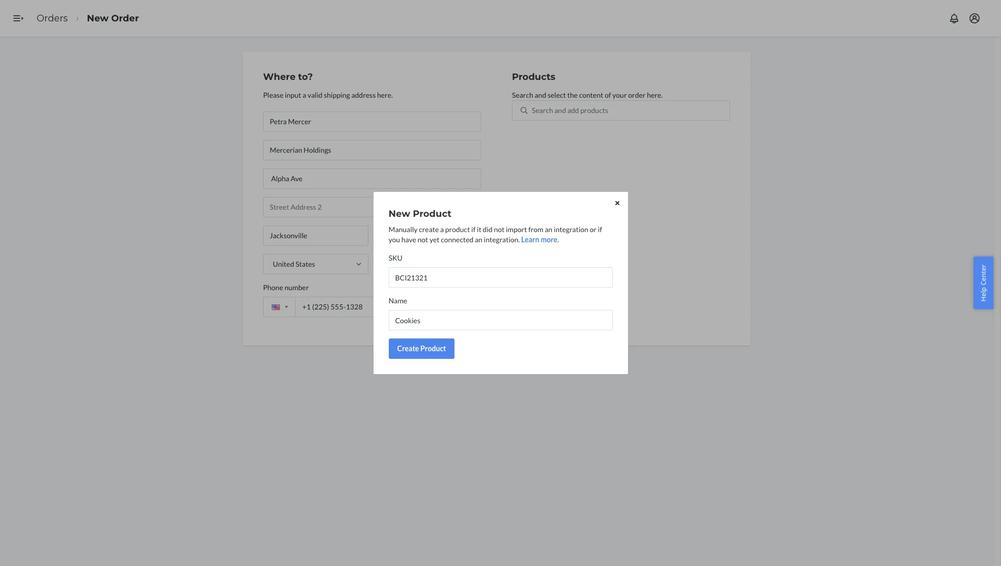 Task type: describe. For each thing, give the bounding box(es) containing it.
learn more .
[[522, 235, 559, 244]]

have
[[402, 235, 416, 244]]

manually
[[389, 225, 418, 234]]

.
[[558, 235, 559, 244]]

or
[[590, 225, 597, 234]]

new
[[389, 208, 411, 220]]

create
[[419, 225, 439, 234]]

integration.
[[484, 235, 520, 244]]

help center button
[[975, 257, 994, 309]]

new product
[[389, 208, 452, 220]]

2 if from the left
[[598, 225, 603, 234]]

help
[[980, 287, 989, 302]]

0 vertical spatial not
[[494, 225, 505, 234]]

from
[[529, 225, 544, 234]]

product for create product
[[421, 344, 446, 353]]

close image
[[616, 200, 620, 206]]

learn more button
[[522, 235, 558, 245]]



Task type: locate. For each thing, give the bounding box(es) containing it.
if
[[472, 225, 476, 234], [598, 225, 603, 234]]

learn
[[522, 235, 540, 244]]

create product button
[[389, 339, 455, 359]]

1 if from the left
[[472, 225, 476, 234]]

product
[[446, 225, 470, 234]]

1 vertical spatial not
[[418, 235, 428, 244]]

help center
[[980, 265, 989, 302]]

1 horizontal spatial not
[[494, 225, 505, 234]]

create
[[398, 344, 419, 353]]

an
[[545, 225, 553, 234], [475, 235, 483, 244]]

integration
[[554, 225, 589, 234]]

did
[[483, 225, 493, 234]]

0 vertical spatial product
[[413, 208, 452, 220]]

manually create a product if it did not import from an integration or if you have not yet connected an integration.
[[389, 225, 603, 244]]

not
[[494, 225, 505, 234], [418, 235, 428, 244]]

not up the integration.
[[494, 225, 505, 234]]

1 horizontal spatial an
[[545, 225, 553, 234]]

yet
[[430, 235, 440, 244]]

None text field
[[389, 267, 613, 288], [389, 310, 613, 331], [389, 267, 613, 288], [389, 310, 613, 331]]

it
[[477, 225, 482, 234]]

an up the more
[[545, 225, 553, 234]]

0 horizontal spatial an
[[475, 235, 483, 244]]

you
[[389, 235, 400, 244]]

product up create
[[413, 208, 452, 220]]

a
[[441, 225, 444, 234]]

more
[[541, 235, 558, 244]]

product inside the create product button
[[421, 344, 446, 353]]

connected
[[441, 235, 474, 244]]

sku
[[389, 254, 403, 262]]

0 horizontal spatial if
[[472, 225, 476, 234]]

if right or
[[598, 225, 603, 234]]

center
[[980, 265, 989, 286]]

name
[[389, 296, 407, 305]]

1 vertical spatial an
[[475, 235, 483, 244]]

0 horizontal spatial not
[[418, 235, 428, 244]]

product
[[413, 208, 452, 220], [421, 344, 446, 353]]

1 horizontal spatial if
[[598, 225, 603, 234]]

1 vertical spatial product
[[421, 344, 446, 353]]

not left yet
[[418, 235, 428, 244]]

create product
[[398, 344, 446, 353]]

if left "it"
[[472, 225, 476, 234]]

product right create
[[421, 344, 446, 353]]

an down "it"
[[475, 235, 483, 244]]

0 vertical spatial an
[[545, 225, 553, 234]]

new product dialog
[[374, 192, 628, 374]]

product for new product
[[413, 208, 452, 220]]

import
[[506, 225, 527, 234]]



Task type: vqa. For each thing, say whether or not it's contained in the screenshot.
integration
yes



